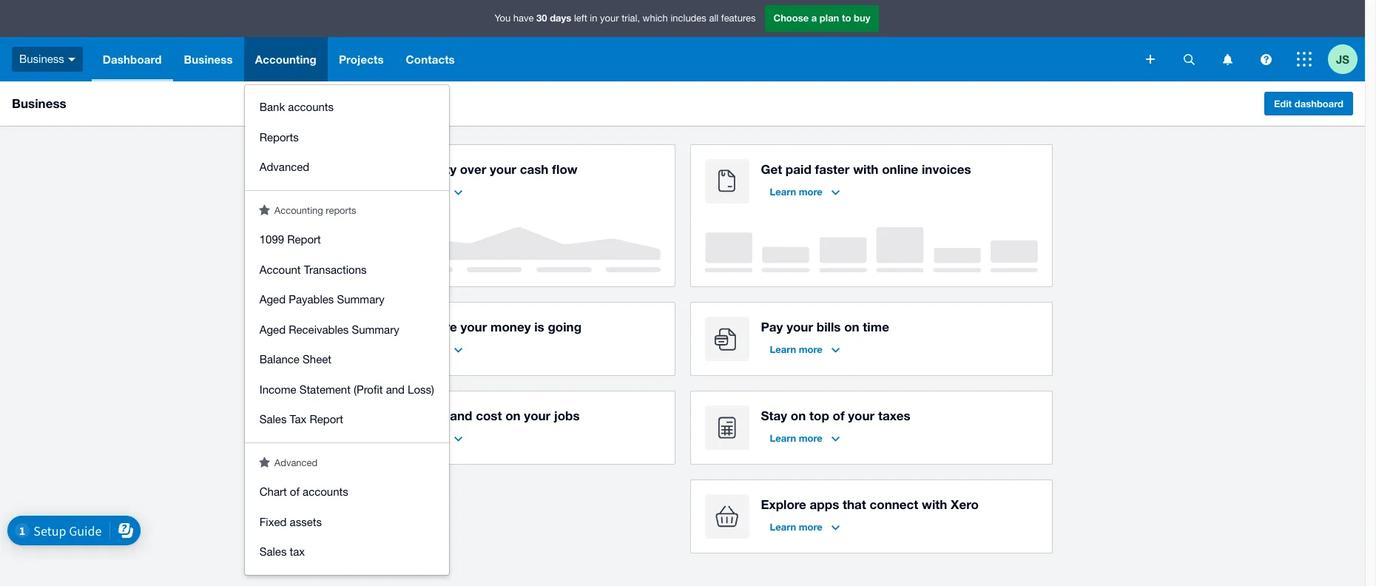 Task type: describe. For each thing, give the bounding box(es) containing it.
loss)
[[408, 383, 434, 396]]

advanced inside group
[[260, 161, 310, 173]]

learn for apps
[[770, 521, 797, 533]]

account transactions
[[260, 263, 367, 276]]

invoices preview bar graph image
[[705, 227, 1038, 272]]

1 horizontal spatial of
[[833, 408, 845, 423]]

invoices
[[922, 161, 972, 177]]

is
[[535, 319, 545, 335]]

1 vertical spatial advanced
[[274, 457, 318, 468]]

1 vertical spatial time
[[420, 408, 447, 423]]

tax
[[290, 546, 305, 558]]

sales tax link
[[245, 537, 449, 567]]

to
[[842, 12, 852, 24]]

learn more button for time
[[384, 426, 471, 450]]

aged payables summary link
[[245, 285, 449, 315]]

edit
[[1275, 98, 1293, 110]]

get visibility over your cash flow
[[384, 161, 578, 177]]

pay your bills on time
[[761, 319, 890, 335]]

track time and cost on your jobs
[[384, 408, 580, 423]]

a
[[812, 12, 817, 24]]

accounts inside 'link'
[[288, 101, 334, 113]]

buy
[[854, 12, 871, 24]]

favourites image
[[259, 456, 270, 467]]

track where your money is going
[[384, 319, 582, 335]]

your right "where"
[[461, 319, 487, 335]]

advanced link
[[245, 152, 449, 182]]

business inside popup button
[[19, 52, 64, 65]]

learn more for time
[[393, 432, 445, 444]]

apps
[[810, 497, 840, 512]]

sales tax report link
[[245, 405, 449, 435]]

bank
[[260, 101, 285, 113]]

accounts inside advanced group
[[303, 486, 348, 498]]

have
[[514, 13, 534, 24]]

advanced group
[[245, 470, 449, 575]]

cost
[[476, 408, 502, 423]]

projects button
[[328, 37, 395, 81]]

pay
[[761, 319, 783, 335]]

navigation containing dashboard
[[92, 37, 1136, 575]]

your left jobs
[[524, 408, 551, 423]]

accounting button
[[244, 37, 328, 81]]

1099 report link
[[245, 225, 449, 255]]

business inside dropdown button
[[184, 53, 233, 66]]

payables
[[289, 293, 334, 306]]

contacts button
[[395, 37, 466, 81]]

bank accounts link
[[245, 93, 449, 123]]

choose
[[774, 12, 809, 24]]

more for your
[[799, 343, 823, 355]]

flow
[[552, 161, 578, 177]]

reports link
[[245, 123, 449, 152]]

aged receivables summary link
[[245, 315, 449, 345]]

income
[[260, 383, 296, 396]]

your right over
[[490, 161, 517, 177]]

add-ons icon image
[[705, 494, 749, 539]]

accounting for accounting reports
[[274, 205, 323, 216]]

balance
[[260, 353, 300, 366]]

contacts
[[406, 53, 455, 66]]

bills icon image
[[705, 317, 749, 361]]

business button
[[173, 37, 244, 81]]

2 horizontal spatial on
[[845, 319, 860, 335]]

chart of accounts link
[[245, 477, 449, 507]]

account transactions link
[[245, 255, 449, 285]]

2 horizontal spatial svg image
[[1223, 54, 1233, 65]]

all
[[709, 13, 719, 24]]

report inside 1099 report link
[[287, 233, 321, 246]]

get paid faster with online invoices
[[761, 161, 972, 177]]

days
[[550, 12, 572, 24]]

1 horizontal spatial on
[[791, 408, 806, 423]]

money
[[491, 319, 531, 335]]

projects
[[339, 53, 384, 66]]

aged receivables summary
[[260, 323, 399, 336]]

0 vertical spatial time
[[863, 319, 890, 335]]

explore
[[761, 497, 807, 512]]

stay on top of your taxes
[[761, 408, 911, 423]]

edit dashboard
[[1275, 98, 1344, 110]]

(profit
[[354, 383, 383, 396]]

projects icon image
[[328, 406, 372, 450]]

you have 30 days left in your trial, which includes all features
[[495, 12, 756, 24]]

learn more for visibility
[[393, 186, 445, 198]]

0 horizontal spatial svg image
[[1184, 54, 1195, 65]]

that
[[843, 497, 867, 512]]

banner containing js
[[0, 0, 1366, 575]]

1 vertical spatial with
[[922, 497, 948, 512]]

your left taxes
[[848, 408, 875, 423]]

30
[[537, 12, 547, 24]]

invoices icon image
[[705, 159, 749, 204]]

js
[[1337, 52, 1350, 66]]

learn for your
[[770, 343, 797, 355]]

transactions
[[304, 263, 367, 276]]

banking icon image
[[328, 159, 372, 204]]

learn more button for on
[[761, 426, 849, 450]]

dashboard link
[[92, 37, 173, 81]]

balance sheet
[[260, 353, 332, 366]]

more for time
[[422, 432, 445, 444]]

includes
[[671, 13, 707, 24]]

more for paid
[[799, 186, 823, 198]]

favourites image
[[259, 204, 270, 215]]

sheet
[[303, 353, 332, 366]]

sales for sales tax report
[[260, 413, 287, 426]]

cash
[[520, 161, 549, 177]]

aged for aged receivables summary
[[260, 323, 286, 336]]

fixed assets link
[[245, 507, 449, 537]]

aged for aged payables summary
[[260, 293, 286, 306]]



Task type: vqa. For each thing, say whether or not it's contained in the screenshot.
flow
yes



Task type: locate. For each thing, give the bounding box(es) containing it.
more down pay your bills on time
[[799, 343, 823, 355]]

which
[[643, 13, 668, 24]]

list box
[[245, 85, 449, 575]]

and
[[386, 383, 405, 396], [450, 408, 473, 423]]

summary down account transactions link
[[337, 293, 385, 306]]

more down loss)
[[422, 432, 445, 444]]

1 vertical spatial accounting
[[274, 205, 323, 216]]

0 vertical spatial accounting
[[255, 53, 317, 66]]

connect
[[870, 497, 919, 512]]

bank accounts
[[260, 101, 334, 113]]

learn for on
[[770, 432, 797, 444]]

0 horizontal spatial time
[[420, 408, 447, 423]]

1 vertical spatial accounts
[[303, 486, 348, 498]]

1 vertical spatial track
[[384, 408, 417, 423]]

accounting inside list box
[[274, 205, 323, 216]]

aged payables summary
[[260, 293, 385, 306]]

learn more button for visibility
[[384, 180, 471, 204]]

on
[[845, 319, 860, 335], [506, 408, 521, 423], [791, 408, 806, 423]]

learn more button for your
[[761, 338, 849, 361]]

fixed
[[260, 516, 287, 528]]

accounting for accounting
[[255, 53, 317, 66]]

sales tax
[[260, 546, 305, 558]]

1 aged from the top
[[260, 293, 286, 306]]

online
[[882, 161, 919, 177]]

report inside sales tax report link
[[310, 413, 344, 426]]

your right in
[[600, 13, 619, 24]]

get for get paid faster with online invoices
[[761, 161, 783, 177]]

reports
[[260, 131, 299, 143]]

track
[[384, 319, 417, 335], [384, 408, 417, 423]]

account
[[260, 263, 301, 276]]

learn more for on
[[770, 432, 823, 444]]

with right faster
[[854, 161, 879, 177]]

learn more button
[[384, 180, 471, 204], [761, 180, 849, 204], [761, 338, 849, 361], [384, 426, 471, 450], [761, 426, 849, 450], [761, 515, 849, 539]]

you
[[495, 13, 511, 24]]

of right top
[[833, 408, 845, 423]]

aged up balance at the bottom
[[260, 323, 286, 336]]

paid
[[786, 161, 812, 177]]

on right cost on the left
[[506, 408, 521, 423]]

choose a plan to buy
[[774, 12, 871, 24]]

trial,
[[622, 13, 640, 24]]

sales
[[260, 413, 287, 426], [260, 546, 287, 558]]

summary down "aged payables summary" link
[[352, 323, 399, 336]]

learn down paid
[[770, 186, 797, 198]]

learn more down the "visibility"
[[393, 186, 445, 198]]

learn more button down loss)
[[384, 426, 471, 450]]

your right pay
[[787, 319, 814, 335]]

your
[[600, 13, 619, 24], [490, 161, 517, 177], [461, 319, 487, 335], [787, 319, 814, 335], [524, 408, 551, 423], [848, 408, 875, 423]]

features
[[722, 13, 756, 24]]

1 horizontal spatial get
[[761, 161, 783, 177]]

learn more button down top
[[761, 426, 849, 450]]

taxes
[[879, 408, 911, 423]]

learn more button down the "visibility"
[[384, 180, 471, 204]]

svg image
[[1298, 52, 1312, 67], [1184, 54, 1195, 65], [1261, 54, 1272, 65]]

learn down the stay
[[770, 432, 797, 444]]

1 horizontal spatial svg image
[[1261, 54, 1272, 65]]

and left cost on the left
[[450, 408, 473, 423]]

report up account transactions
[[287, 233, 321, 246]]

learn more down loss)
[[393, 432, 445, 444]]

1 sales from the top
[[260, 413, 287, 426]]

visibility
[[408, 161, 457, 177]]

2 horizontal spatial svg image
[[1298, 52, 1312, 67]]

2 get from the left
[[761, 161, 783, 177]]

assets
[[290, 516, 322, 528]]

accounting
[[255, 53, 317, 66], [274, 205, 323, 216]]

advanced
[[260, 161, 310, 173], [274, 457, 318, 468]]

stay
[[761, 408, 788, 423]]

accounting inside popup button
[[255, 53, 317, 66]]

learn more for your
[[770, 343, 823, 355]]

learn
[[393, 186, 419, 198], [770, 186, 797, 198], [770, 343, 797, 355], [393, 432, 419, 444], [770, 432, 797, 444], [770, 521, 797, 533]]

1 vertical spatial summary
[[352, 323, 399, 336]]

1 horizontal spatial svg image
[[1147, 55, 1155, 64]]

chart
[[260, 486, 287, 498]]

group containing bank accounts
[[245, 85, 449, 190]]

learn more button down apps
[[761, 515, 849, 539]]

time down loss)
[[420, 408, 447, 423]]

advanced up chart of accounts
[[274, 457, 318, 468]]

0 vertical spatial summary
[[337, 293, 385, 306]]

sales inside reports group
[[260, 413, 287, 426]]

learn more button down pay your bills on time
[[761, 338, 849, 361]]

2 sales from the top
[[260, 546, 287, 558]]

1 horizontal spatial with
[[922, 497, 948, 512]]

xero
[[951, 497, 979, 512]]

learn down the "visibility"
[[393, 186, 419, 198]]

2 track from the top
[[384, 408, 417, 423]]

0 vertical spatial report
[[287, 233, 321, 246]]

0 vertical spatial with
[[854, 161, 879, 177]]

more for visibility
[[422, 186, 445, 198]]

learn more down the stay
[[770, 432, 823, 444]]

dashboard
[[1295, 98, 1344, 110]]

1099 report
[[260, 233, 321, 246]]

bills
[[817, 319, 841, 335]]

learn more button down paid
[[761, 180, 849, 204]]

more down paid
[[799, 186, 823, 198]]

more for on
[[799, 432, 823, 444]]

svg image inside business popup button
[[68, 58, 75, 61]]

track for track time and cost on your jobs
[[384, 408, 417, 423]]

time right bills
[[863, 319, 890, 335]]

svg image
[[1223, 54, 1233, 65], [1147, 55, 1155, 64], [68, 58, 75, 61]]

0 vertical spatial aged
[[260, 293, 286, 306]]

summary for aged payables summary
[[337, 293, 385, 306]]

learn more button for paid
[[761, 180, 849, 204]]

banner
[[0, 0, 1366, 575]]

where
[[420, 319, 457, 335]]

0 vertical spatial track
[[384, 319, 417, 335]]

accounting reports
[[274, 205, 356, 216]]

banking preview line graph image
[[328, 227, 661, 272]]

0 horizontal spatial get
[[384, 161, 405, 177]]

on left top
[[791, 408, 806, 423]]

on right bills
[[845, 319, 860, 335]]

get left the "visibility"
[[384, 161, 405, 177]]

fixed assets
[[260, 516, 322, 528]]

0 vertical spatial advanced
[[260, 161, 310, 173]]

in
[[590, 13, 598, 24]]

learn more button for apps
[[761, 515, 849, 539]]

2 aged from the top
[[260, 323, 286, 336]]

of
[[833, 408, 845, 423], [290, 486, 300, 498]]

track for track where your money is going
[[384, 319, 417, 335]]

learn down explore at the bottom right of the page
[[770, 521, 797, 533]]

accounting up 1099 report
[[274, 205, 323, 216]]

sales inside advanced group
[[260, 546, 287, 558]]

get left paid
[[761, 161, 783, 177]]

0 vertical spatial sales
[[260, 413, 287, 426]]

report right tax
[[310, 413, 344, 426]]

list box containing bank accounts
[[245, 85, 449, 575]]

0 vertical spatial of
[[833, 408, 845, 423]]

0 horizontal spatial of
[[290, 486, 300, 498]]

faster
[[815, 161, 850, 177]]

reports
[[326, 205, 356, 216]]

with left xero
[[922, 497, 948, 512]]

learn more for apps
[[770, 521, 823, 533]]

with
[[854, 161, 879, 177], [922, 497, 948, 512]]

track down loss)
[[384, 408, 417, 423]]

aged down account
[[260, 293, 286, 306]]

your inside "you have 30 days left in your trial, which includes all features"
[[600, 13, 619, 24]]

taxes icon image
[[705, 406, 749, 450]]

0 vertical spatial accounts
[[288, 101, 334, 113]]

top
[[810, 408, 830, 423]]

0 horizontal spatial and
[[386, 383, 405, 396]]

group
[[245, 85, 449, 190]]

summary for aged receivables summary
[[352, 323, 399, 336]]

1 horizontal spatial time
[[863, 319, 890, 335]]

income statement (profit and loss)
[[260, 383, 434, 396]]

js button
[[1329, 37, 1366, 81]]

learn down loss)
[[393, 432, 419, 444]]

more down the "visibility"
[[422, 186, 445, 198]]

0 horizontal spatial svg image
[[68, 58, 75, 61]]

learn for visibility
[[393, 186, 419, 198]]

1 vertical spatial sales
[[260, 546, 287, 558]]

1 vertical spatial and
[[450, 408, 473, 423]]

1 get from the left
[[384, 161, 405, 177]]

report
[[287, 233, 321, 246], [310, 413, 344, 426]]

accounting up bank accounts
[[255, 53, 317, 66]]

learn more down explore at the bottom right of the page
[[770, 521, 823, 533]]

explore apps that connect with xero
[[761, 497, 979, 512]]

over
[[460, 161, 487, 177]]

1 horizontal spatial and
[[450, 408, 473, 423]]

track money icon image
[[328, 317, 372, 361]]

get for get visibility over your cash flow
[[384, 161, 405, 177]]

business button
[[0, 37, 92, 81]]

more down top
[[799, 432, 823, 444]]

jobs
[[554, 408, 580, 423]]

more for apps
[[799, 521, 823, 533]]

learn down pay
[[770, 343, 797, 355]]

1 vertical spatial report
[[310, 413, 344, 426]]

learn more down paid
[[770, 186, 823, 198]]

learn for time
[[393, 432, 419, 444]]

plan
[[820, 12, 840, 24]]

more down apps
[[799, 521, 823, 533]]

and left loss)
[[386, 383, 405, 396]]

0 horizontal spatial with
[[854, 161, 879, 177]]

1 vertical spatial of
[[290, 486, 300, 498]]

navigation
[[92, 37, 1136, 575]]

accounts right bank
[[288, 101, 334, 113]]

accounts
[[288, 101, 334, 113], [303, 486, 348, 498]]

receivables
[[289, 323, 349, 336]]

track left "where"
[[384, 319, 417, 335]]

balance sheet link
[[245, 345, 449, 375]]

learn more down pay
[[770, 343, 823, 355]]

time
[[863, 319, 890, 335], [420, 408, 447, 423]]

learn more for paid
[[770, 186, 823, 198]]

0 horizontal spatial on
[[506, 408, 521, 423]]

sales tax report
[[260, 413, 344, 426]]

reports group
[[245, 218, 449, 442]]

summary
[[337, 293, 385, 306], [352, 323, 399, 336]]

1 track from the top
[[384, 319, 417, 335]]

1 vertical spatial aged
[[260, 323, 286, 336]]

of right chart at bottom
[[290, 486, 300, 498]]

accounts up assets
[[303, 486, 348, 498]]

of inside "chart of accounts" link
[[290, 486, 300, 498]]

0 vertical spatial and
[[386, 383, 405, 396]]

learn for paid
[[770, 186, 797, 198]]

statement
[[300, 383, 351, 396]]

dashboard
[[103, 53, 162, 66]]

chart of accounts
[[260, 486, 348, 498]]

sales for sales tax
[[260, 546, 287, 558]]

left
[[574, 13, 588, 24]]

income statement (profit and loss) link
[[245, 375, 449, 405]]

tax
[[290, 413, 307, 426]]

and inside income statement (profit and loss) 'link'
[[386, 383, 405, 396]]

advanced down reports
[[260, 161, 310, 173]]

more
[[422, 186, 445, 198], [799, 186, 823, 198], [799, 343, 823, 355], [422, 432, 445, 444], [799, 432, 823, 444], [799, 521, 823, 533]]



